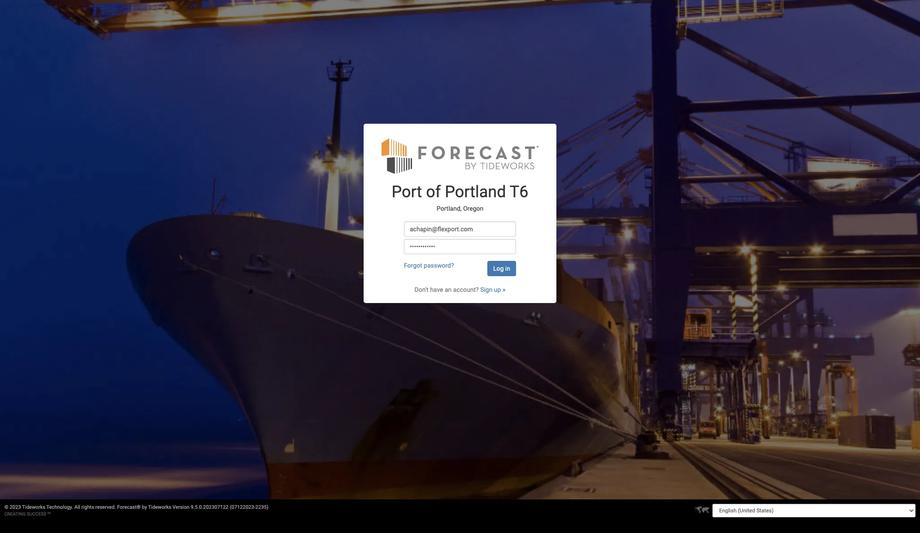 Task type: locate. For each thing, give the bounding box(es) containing it.
tideworks up success
[[22, 505, 45, 510]]

have
[[430, 286, 443, 293]]

up
[[494, 286, 501, 293]]

t6
[[510, 182, 529, 201]]

all
[[74, 505, 80, 510]]

forecast® by tideworks image
[[382, 137, 539, 174]]

tideworks
[[22, 505, 45, 510], [148, 505, 171, 510]]

port of portland t6 portland, oregon
[[392, 182, 529, 212]]

1 tideworks from the left
[[22, 505, 45, 510]]

forgot password? link
[[404, 262, 454, 269]]

Password password field
[[404, 239, 516, 254]]

by
[[142, 505, 147, 510]]

0 horizontal spatial tideworks
[[22, 505, 45, 510]]

port
[[392, 182, 422, 201]]

forgot password? log in
[[404, 262, 510, 272]]

don't have an account? sign up »
[[415, 286, 506, 293]]

an
[[445, 286, 452, 293]]

1 horizontal spatial tideworks
[[148, 505, 171, 510]]

forecast®
[[117, 505, 141, 510]]

(07122023-
[[230, 505, 255, 510]]

tideworks right by
[[148, 505, 171, 510]]

log in button
[[488, 261, 516, 276]]

password?
[[424, 262, 454, 269]]



Task type: vqa. For each thing, say whether or not it's contained in the screenshot.
Don't
yes



Task type: describe. For each thing, give the bounding box(es) containing it.
version
[[173, 505, 190, 510]]

technology.
[[46, 505, 73, 510]]

sign
[[480, 286, 493, 293]]

portland
[[445, 182, 506, 201]]

2235)
[[255, 505, 269, 510]]

© 2023 tideworks technology. all rights reserved. forecast® by tideworks version 9.5.0.202307122 (07122023-2235) creating success ℠
[[4, 505, 269, 517]]

2 tideworks from the left
[[148, 505, 171, 510]]

of
[[426, 182, 441, 201]]

sign up » link
[[480, 286, 506, 293]]

log
[[493, 265, 504, 272]]

forgot
[[404, 262, 422, 269]]

»
[[503, 286, 506, 293]]

success
[[27, 512, 46, 517]]

2023
[[10, 505, 21, 510]]

rights
[[81, 505, 94, 510]]

Email or username text field
[[404, 221, 516, 237]]

account?
[[453, 286, 479, 293]]

℠
[[47, 512, 51, 517]]

creating
[[4, 512, 26, 517]]

in
[[505, 265, 510, 272]]

9.5.0.202307122
[[191, 505, 229, 510]]

oregon
[[463, 205, 484, 212]]

©
[[4, 505, 8, 510]]

reserved.
[[95, 505, 116, 510]]

portland,
[[437, 205, 462, 212]]

don't
[[415, 286, 429, 293]]



